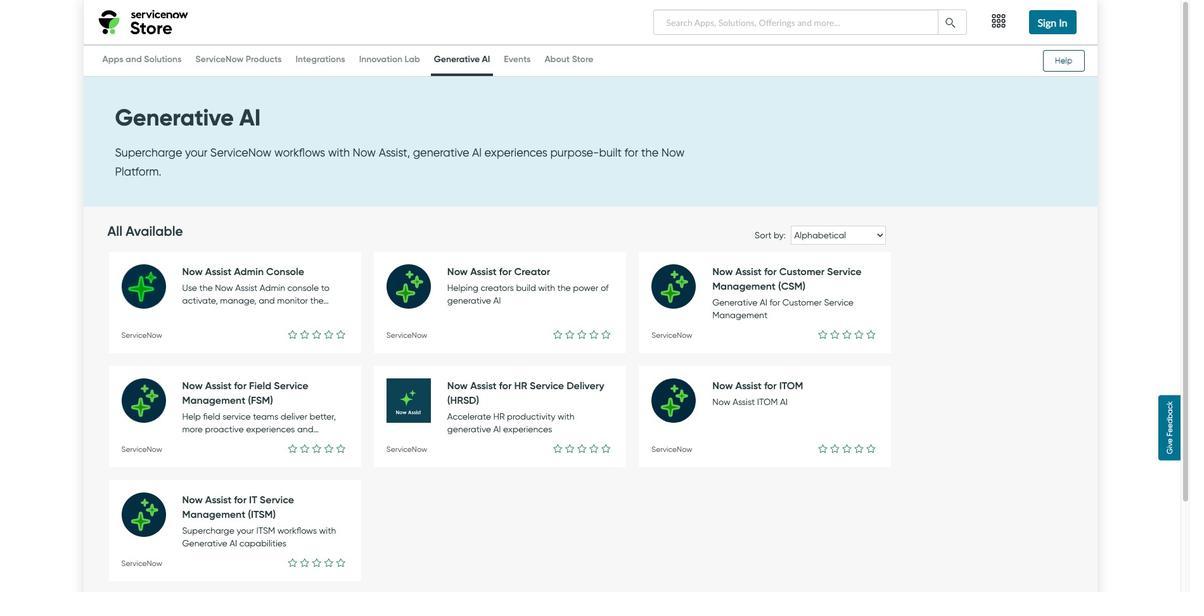 Task type: locate. For each thing, give the bounding box(es) containing it.
now
[[353, 146, 376, 160], [662, 146, 685, 160], [121, 265, 142, 278], [182, 265, 203, 278], [387, 265, 407, 278], [447, 265, 468, 278], [652, 265, 672, 278], [713, 265, 733, 278], [139, 283, 157, 294], [215, 283, 233, 294], [121, 308, 139, 319], [121, 379, 142, 392], [182, 379, 203, 392], [387, 379, 407, 392], [447, 379, 468, 392], [652, 379, 672, 392], [713, 379, 733, 392], [387, 397, 405, 408], [713, 397, 731, 408], [121, 493, 142, 506], [182, 493, 203, 506]]

ai inside now assist admin console the now assist admin console provides a way for system administrators to activate, manage, and monitor now assist applications. this centralized admin console serves as a landing page for all things generative ai at servicenow.
[[323, 321, 331, 332]]

help up the more
[[182, 411, 201, 422]]

field up field
[[188, 379, 211, 392]]

(itsm) inside now assist for it service management (itsm) supercharge your itsm workflows with generative ai capabilities for incident management.
[[302, 493, 329, 506]]

and inside now assist admin console use the now assist admin console to activate, manage, and monitor the…
[[259, 296, 275, 306]]

1 vertical spatial itsm
[[256, 526, 275, 536]]

2 console from the left
[[266, 265, 304, 278]]

creator for now assist for creator helping creators build with the power of generative ai
[[514, 265, 550, 278]]

productivity inside "now assist for hr service delivery (hrsd) now assist for hrsd enables generative ai capabilities for case and knowledge management to boost agent productivity and deliver faster case resolution for employees."
[[387, 422, 435, 433]]

generative down accelerate
[[447, 424, 491, 435]]

1 field from the left
[[188, 379, 211, 392]]

1 horizontal spatial hr
[[493, 411, 505, 422]]

(hrsd) for now assist for hr service delivery (hrsd) accelerate hr productivity with generative ai experiences
[[447, 394, 479, 407]]

(csm)
[[652, 280, 679, 292], [778, 280, 806, 292]]

1 vertical spatial workflows
[[217, 511, 256, 522]]

help down "in"
[[1055, 56, 1073, 65]]

generative left al
[[413, 146, 469, 160]]

management for now assist for customer service management (csm)
[[804, 265, 867, 278]]

lab
[[405, 53, 420, 65]]

for inside "now assist for it service management (itsm) supercharge your itsm workflows with generative ai capabilities"
[[234, 493, 247, 506]]

0 horizontal spatial activate,
[[182, 296, 218, 306]]

0 horizontal spatial field
[[188, 379, 211, 392]]

2 vertical spatial to
[[547, 410, 555, 420]]

the right use
[[199, 283, 213, 294]]

delivery up 'agent'
[[567, 379, 605, 392]]

1 vertical spatial (fsm)
[[248, 394, 273, 407]]

itom for now assist for itom now assist itom ai
[[780, 379, 804, 392]]

generative down helping
[[447, 296, 491, 306]]

2 creator from the left
[[514, 265, 550, 278]]

(csm) for now assist for customer service management (csm) generative ai for customer service management
[[778, 280, 806, 292]]

supercharge inside the supercharge your servicenow workflows with now assist, generative al experiences purpose-built for the now platform.
[[115, 146, 182, 160]]

capabilities left incident
[[121, 524, 168, 535]]

1 (csm) from the left
[[652, 280, 679, 292]]

management up incident
[[182, 508, 246, 521]]

(fsm)
[[316, 379, 341, 392], [248, 394, 273, 407]]

apps and solutions link
[[99, 53, 185, 74]]

generative up supercharge your itsm workflows with generative ai capabilities element
[[278, 511, 323, 522]]

now assist admin console element
[[182, 265, 349, 279]]

0 horizontal spatial help
[[182, 411, 201, 422]]

with inside "now assist for it service management (itsm) supercharge your itsm workflows with generative ai capabilities"
[[319, 526, 336, 536]]

service up boost
[[530, 379, 564, 392]]

monitor down way
[[277, 296, 308, 306]]

(csm) for now assist for customer service management (csm)
[[652, 280, 679, 292]]

2 monitor from the left
[[317, 296, 348, 306]]

(hrsd) up boost
[[546, 379, 578, 392]]

now assist for itom element
[[713, 379, 879, 393]]

Search Apps search field
[[653, 10, 939, 35]]

supercharge inside now assist for it service management (itsm) supercharge your itsm workflows with generative ai capabilities for incident management.
[[121, 511, 174, 522]]

field
[[188, 379, 211, 392], [249, 379, 271, 392]]

assist inside now assist for field service management (fsm) help field service teams deliver better, more proactive experiences and…
[[205, 379, 232, 392]]

workflows
[[274, 146, 325, 160], [217, 511, 256, 522], [277, 526, 317, 536]]

creator for now assist for creator
[[454, 265, 490, 278]]

2 activate, from the left
[[222, 296, 258, 306]]

now assist for field service management (fsm)
[[121, 379, 341, 392]]

for inside now assist for itom now assist itom ai
[[764, 379, 777, 392]]

1 horizontal spatial monitor
[[317, 296, 348, 306]]

capabilities inside now assist for it service management (itsm) supercharge your itsm workflows with generative ai capabilities for incident management.
[[121, 524, 168, 535]]

1 vertical spatial capabilities
[[121, 524, 168, 535]]

generative ai
[[434, 53, 490, 65], [115, 103, 261, 132]]

to up the…
[[321, 283, 330, 294]]

creator
[[454, 265, 490, 278], [514, 265, 550, 278]]

1 horizontal spatial capabilities
[[239, 538, 287, 549]]

ai inside tab list
[[482, 53, 490, 65]]

service inside now assist for field service management (fsm) help field service teams deliver better, more proactive experiences and…
[[274, 379, 308, 392]]

productivity down "case"
[[387, 422, 435, 433]]

generative inside now assist for creator helping creators build with the power of generative ai
[[447, 296, 491, 306]]

to up resolution
[[547, 410, 555, 420]]

and up admin
[[298, 296, 315, 306]]

a right as
[[161, 321, 166, 332]]

your for now assist for it service management (itsm) supercharge your itsm workflows with generative ai capabilities for incident management.
[[176, 511, 193, 522]]

2 vertical spatial supercharge
[[182, 526, 235, 536]]

supercharge inside "now assist for it service management (itsm) supercharge your itsm workflows with generative ai capabilities"
[[182, 526, 235, 536]]

deliver up and…
[[281, 411, 308, 422]]

generative down now assist for customer service management (csm)
[[713, 297, 758, 308]]

servicenow for now assist for customer service management (csm)
[[652, 331, 693, 340]]

generative ai for customer service management element
[[713, 297, 879, 322]]

(hrsd) up knowledge
[[447, 394, 479, 407]]

it inside now assist for it service management (itsm) supercharge your itsm workflows with generative ai capabilities for incident management.
[[188, 493, 196, 506]]

tab list containing apps and solutions
[[96, 47, 600, 76]]

assist inside "now assist for it service management (itsm) supercharge your itsm workflows with generative ai capabilities"
[[205, 493, 232, 506]]

help inside now assist for field service management (fsm) help field service teams deliver better, more proactive experiences and…
[[182, 411, 201, 422]]

0 horizontal spatial itom
[[719, 379, 743, 392]]

customer up generative ai for customer service management element
[[780, 265, 825, 278]]

help inside button
[[1055, 56, 1073, 65]]

integrations link
[[293, 53, 348, 74]]

1 horizontal spatial (fsm)
[[316, 379, 341, 392]]

console for now assist admin console the now assist admin console provides a way for system administrators to activate, manage, and monitor now assist applications. this centralized admin console serves as a landing page for all things generative ai at servicenow.
[[205, 265, 244, 278]]

itsm up incident
[[196, 511, 214, 522]]

as
[[149, 321, 159, 332]]

with inside now assist for it service management (itsm) supercharge your itsm workflows with generative ai capabilities for incident management.
[[258, 511, 275, 522]]

now assist for field service management (fsm) element
[[182, 379, 349, 408]]

the left power
[[558, 283, 571, 294]]

to inside "now assist for hr service delivery (hrsd) now assist for hrsd enables generative ai capabilities for case and knowledge management to boost agent productivity and deliver faster case resolution for employees."
[[547, 410, 555, 420]]

0 horizontal spatial (hrsd)
[[447, 394, 479, 407]]

it up the management.
[[249, 493, 257, 506]]

service inside "now assist for it service management (itsm) supercharge your itsm workflows with generative ai capabilities"
[[260, 493, 294, 506]]

0 horizontal spatial manage,
[[220, 296, 257, 306]]

1 horizontal spatial delivery
[[567, 379, 605, 392]]

1 horizontal spatial manage,
[[260, 296, 296, 306]]

and down provides
[[259, 296, 275, 306]]

service
[[767, 265, 801, 278], [827, 265, 862, 278], [824, 297, 854, 308], [213, 379, 248, 392], [274, 379, 308, 392], [469, 379, 503, 392], [530, 379, 564, 392], [199, 493, 233, 506], [260, 493, 294, 506]]

star empty image
[[288, 328, 297, 341], [300, 328, 309, 341], [312, 328, 321, 341], [337, 328, 345, 341], [554, 328, 562, 341], [590, 328, 599, 341], [602, 328, 611, 341], [831, 328, 840, 341], [843, 328, 852, 341], [855, 328, 864, 341], [324, 442, 333, 455], [337, 442, 345, 455], [566, 442, 574, 455], [590, 442, 599, 455], [819, 442, 828, 455], [843, 442, 852, 455], [855, 442, 864, 455], [288, 556, 297, 569], [300, 556, 309, 569], [312, 556, 321, 569], [324, 556, 333, 569], [337, 556, 345, 569]]

(itsm) up supercharge your itsm workflows with generative ai capabilities element
[[302, 493, 329, 506]]

2 manage, from the left
[[260, 296, 296, 306]]

assist inside now assist for it service management (itsm) supercharge your itsm workflows with generative ai capabilities for incident management.
[[144, 493, 171, 506]]

(csm) up generative ai for customer service management element
[[778, 280, 806, 292]]

0 vertical spatial workflows
[[274, 146, 325, 160]]

generative inside now assist for customer service management (csm) generative ai for customer service management
[[713, 297, 758, 308]]

sort by:
[[755, 230, 788, 241]]

2 field from the left
[[249, 379, 271, 392]]

service up incident
[[199, 493, 233, 506]]

capabilities up 'agent'
[[560, 397, 607, 408]]

generative down admin
[[277, 321, 321, 332]]

assist for now assist for creator
[[410, 265, 436, 278]]

admin down "now assist admin console" element
[[260, 283, 285, 294]]

0 horizontal spatial a
[[161, 321, 166, 332]]

0 vertical spatial (fsm)
[[316, 379, 341, 392]]

management for now assist for field service management (fsm)
[[250, 379, 313, 392]]

0 vertical spatial itsm
[[196, 511, 214, 522]]

1 horizontal spatial the
[[558, 283, 571, 294]]

hr up faster at left bottom
[[493, 411, 505, 422]]

management up case
[[489, 410, 544, 420]]

field inside now assist for field service management (fsm) help field service teams deliver better, more proactive experiences and…
[[249, 379, 271, 392]]

and…
[[297, 424, 319, 435]]

1 vertical spatial (itsm)
[[248, 508, 276, 521]]

(fsm) inside now assist for field service management (fsm) help field service teams deliver better, more proactive experiences and…
[[248, 394, 273, 407]]

customer for now assist for customer service management (csm) generative ai for customer service management
[[780, 265, 825, 278]]

1 horizontal spatial (csm)
[[778, 280, 806, 292]]

servicenow products
[[196, 53, 282, 65]]

to
[[321, 283, 330, 294], [211, 296, 220, 306], [547, 410, 555, 420]]

servicenow for now assist for hr service delivery (hrsd)
[[387, 445, 427, 454]]

management up generative ai for customer service management element
[[804, 265, 867, 278]]

field for now assist for field service management (fsm)
[[188, 379, 211, 392]]

way
[[289, 283, 306, 294]]

assist inside now assist for customer service management (csm) generative ai for customer service management
[[736, 265, 762, 278]]

itsm down now assist for it service management (itsm) element
[[256, 526, 275, 536]]

helping creators build with the power of generative ai element
[[447, 282, 614, 308]]

console inside now assist admin console use the now assist admin console to activate, manage, and monitor the…
[[287, 283, 319, 294]]

1 horizontal spatial generative ai
[[434, 53, 490, 65]]

assist for now assist for field service management (fsm)
[[144, 379, 171, 392]]

supercharge
[[115, 146, 182, 160], [121, 511, 174, 522], [182, 526, 235, 536]]

service inside now assist for it service management (itsm) supercharge your itsm workflows with generative ai capabilities for incident management.
[[199, 493, 233, 506]]

the
[[641, 146, 659, 160], [199, 283, 213, 294], [558, 283, 571, 294]]

0 vertical spatial help
[[1055, 56, 1073, 65]]

workflows inside the supercharge your servicenow workflows with now assist, generative al experiences purpose-built for the now platform.
[[274, 146, 325, 160]]

and right apps
[[126, 53, 142, 65]]

activate, up applications.
[[182, 296, 218, 306]]

1 horizontal spatial creator
[[514, 265, 550, 278]]

(csm) right of
[[652, 280, 679, 292]]

(hrsd)
[[546, 379, 578, 392], [447, 394, 479, 407]]

hr
[[454, 379, 467, 392], [514, 379, 527, 392], [493, 411, 505, 422]]

admin up use
[[173, 265, 203, 278]]

solutions
[[144, 53, 182, 65]]

(hrsd) inside now assist for hr service delivery (hrsd) accelerate hr productivity with generative ai experiences
[[447, 394, 479, 407]]

creator up build
[[514, 265, 550, 278]]

service inside now assist for customer service management (csm)
[[767, 265, 801, 278]]

generative down incident
[[182, 538, 227, 549]]

(itsm) inside "now assist for it service management (itsm) supercharge your itsm workflows with generative ai capabilities"
[[248, 508, 276, 521]]

1 vertical spatial generative ai
[[115, 103, 261, 132]]

service up supercharge your itsm workflows with generative ai capabilities element
[[260, 493, 294, 506]]

management inside now assist for it service management (itsm) supercharge your itsm workflows with generative ai capabilities for incident management.
[[236, 493, 299, 506]]

2 delivery from the left
[[567, 379, 605, 392]]

generative inside "now assist for it service management (itsm) supercharge your itsm workflows with generative ai capabilities"
[[182, 538, 227, 549]]

capabilities for management
[[121, 524, 168, 535]]

management down sort on the right top
[[713, 280, 776, 292]]

management inside "now assist for it service management (itsm) supercharge your itsm workflows with generative ai capabilities"
[[182, 508, 246, 521]]

monitor
[[277, 296, 308, 306], [317, 296, 348, 306]]

hr for now assist for hr service delivery (hrsd) accelerate hr productivity with generative ai experiences
[[514, 379, 527, 392]]

activate,
[[182, 296, 218, 306], [222, 296, 258, 306]]

capabilities down the management.
[[239, 538, 287, 549]]

console for now assist admin console use the now assist admin console to activate, manage, and monitor the…
[[266, 265, 304, 278]]

2 (csm) from the left
[[778, 280, 806, 292]]

1 horizontal spatial deliver
[[456, 422, 483, 433]]

1 monitor from the left
[[277, 296, 308, 306]]

employees.
[[387, 435, 432, 446]]

use
[[182, 283, 197, 294]]

0 horizontal spatial (csm)
[[652, 280, 679, 292]]

servicenow for now assist for creator
[[387, 331, 427, 340]]

to inside now assist admin console the now assist admin console provides a way for system administrators to activate, manage, and monitor now assist applications. this centralized admin console serves as a landing page for all things generative ai at servicenow.
[[211, 296, 220, 306]]

itsm for now assist for it service management (itsm) supercharge your itsm workflows with generative ai capabilities
[[256, 526, 275, 536]]

apps and solutions
[[102, 53, 182, 65]]

1 horizontal spatial (hrsd)
[[546, 379, 578, 392]]

admin up provides
[[234, 265, 264, 278]]

service up generative ai for customer service management element
[[827, 265, 862, 278]]

0 vertical spatial (itsm)
[[302, 493, 329, 506]]

app by company servicenow element for now assist for it service management (itsm)
[[121, 559, 162, 568]]

2 horizontal spatial to
[[547, 410, 555, 420]]

accelerate hr productivity with generative ai experiences element
[[447, 411, 614, 436]]

hr for now assist for hr service delivery (hrsd) now assist for hrsd enables generative ai capabilities for case and knowledge management to boost agent productivity and deliver faster case resolution for employees.
[[454, 379, 467, 392]]

assist for now assist for customer service management (csm) generative ai for customer service management
[[736, 265, 762, 278]]

1 horizontal spatial a
[[281, 283, 287, 294]]

supercharge for now assist for it service management (itsm) supercharge your itsm workflows with generative ai capabilities
[[182, 526, 235, 536]]

delivery for now assist for hr service delivery (hrsd) accelerate hr productivity with generative ai experiences
[[567, 379, 605, 392]]

1 vertical spatial to
[[211, 296, 220, 306]]

1 horizontal spatial field
[[249, 379, 271, 392]]

0 horizontal spatial creator
[[454, 265, 490, 278]]

store
[[572, 53, 594, 65]]

deliver inside "now assist for hr service delivery (hrsd) now assist for hrsd enables generative ai capabilities for case and knowledge management to boost agent productivity and deliver faster case resolution for employees."
[[456, 422, 483, 433]]

generative ai inside tab list
[[434, 53, 490, 65]]

now assist for it service management (itsm) supercharge your itsm workflows with generative ai capabilities
[[182, 493, 336, 549]]

manage, down provides
[[260, 296, 296, 306]]

field
[[203, 411, 220, 422]]

management up teams
[[250, 379, 313, 392]]

(fsm) up better,
[[316, 379, 341, 392]]

2 vertical spatial your
[[237, 526, 254, 536]]

(itsm) up the management.
[[248, 508, 276, 521]]

management inside now assist for field service management (fsm) help field service teams deliver better, more proactive experiences and…
[[182, 394, 246, 407]]

generative right the lab
[[434, 53, 480, 65]]

0 vertical spatial a
[[281, 283, 287, 294]]

with
[[328, 146, 350, 160], [538, 283, 555, 294], [558, 411, 575, 422], [258, 511, 275, 522], [319, 526, 336, 536]]

workflows inside now assist for it service management (itsm) supercharge your itsm workflows with generative ai capabilities for incident management.
[[217, 511, 256, 522]]

productivity up case
[[507, 411, 556, 422]]

service up enables
[[469, 379, 503, 392]]

0 horizontal spatial capabilities
[[121, 524, 168, 535]]

1 delivery from the left
[[506, 379, 544, 392]]

and inside tab list
[[126, 53, 142, 65]]

2 horizontal spatial itom
[[780, 379, 804, 392]]

itom
[[719, 379, 743, 392], [780, 379, 804, 392], [757, 397, 778, 408]]

it inside "now assist for it service management (itsm) supercharge your itsm workflows with generative ai capabilities"
[[249, 493, 257, 506]]

sign in button
[[1029, 10, 1077, 34]]

0 horizontal spatial productivity
[[387, 422, 435, 433]]

creator up helping
[[454, 265, 490, 278]]

1 horizontal spatial productivity
[[507, 411, 556, 422]]

creator inside now assist for creator helping creators build with the power of generative ai
[[514, 265, 550, 278]]

1 horizontal spatial itsm
[[256, 526, 275, 536]]

servicenow inside the supercharge your servicenow workflows with now assist, generative al experiences purpose-built for the now platform.
[[210, 146, 272, 160]]

things
[[250, 321, 275, 332]]

2 horizontal spatial hr
[[514, 379, 527, 392]]

1 horizontal spatial (itsm)
[[302, 493, 329, 506]]

0 horizontal spatial it
[[188, 493, 196, 506]]

1 activate, from the left
[[182, 296, 218, 306]]

0 vertical spatial generative ai
[[434, 53, 490, 65]]

the inside the supercharge your servicenow workflows with now assist, generative al experiences purpose-built for the now platform.
[[641, 146, 659, 160]]

1 console from the left
[[205, 265, 244, 278]]

deliver down accelerate
[[456, 422, 483, 433]]

activate, up this
[[222, 296, 258, 306]]

manage,
[[220, 296, 257, 306], [260, 296, 296, 306]]

0 horizontal spatial generative ai
[[115, 103, 261, 132]]

now inside now assist for customer service management (csm)
[[652, 265, 672, 278]]

1 manage, from the left
[[220, 296, 257, 306]]

admin up administrators
[[183, 283, 209, 294]]

admin
[[173, 265, 203, 278], [234, 265, 264, 278], [183, 283, 209, 294], [260, 283, 285, 294]]

2 horizontal spatial capabilities
[[560, 397, 607, 408]]

0 horizontal spatial delivery
[[506, 379, 544, 392]]

now assist for customer service management (csm)
[[652, 265, 867, 292]]

0 horizontal spatial (itsm)
[[248, 508, 276, 521]]

1 it from the left
[[188, 493, 196, 506]]

0 vertical spatial your
[[185, 146, 208, 160]]

integrations
[[296, 53, 345, 65]]

console
[[205, 265, 244, 278], [266, 265, 304, 278]]

1 horizontal spatial it
[[249, 493, 257, 506]]

the
[[121, 283, 136, 294]]

1 vertical spatial supercharge
[[121, 511, 174, 522]]

ai inside now assist for customer service management (csm) generative ai for customer service management
[[760, 297, 768, 308]]

generative up accelerate hr productivity with generative ai experiences element
[[504, 397, 548, 408]]

delivery inside now assist for hr service delivery (hrsd) accelerate hr productivity with generative ai experiences
[[567, 379, 605, 392]]

for inside now assist for hr service delivery (hrsd) accelerate hr productivity with generative ai experiences
[[499, 379, 512, 392]]

0 vertical spatial (hrsd)
[[546, 379, 578, 392]]

assist,
[[379, 146, 410, 160]]

management up the management.
[[236, 493, 299, 506]]

field for now assist for field service management (fsm) help field service teams deliver better, more proactive experiences and…
[[249, 379, 271, 392]]

(csm) inside now assist for customer service management (csm)
[[652, 280, 679, 292]]

0 horizontal spatial (fsm)
[[248, 394, 273, 407]]

with inside now assist for hr service delivery (hrsd) accelerate hr productivity with generative ai experiences
[[558, 411, 575, 422]]

servicenow for now assist for itom
[[652, 445, 693, 454]]

1 vertical spatial help
[[182, 411, 201, 422]]

workflows inside "now assist for it service management (itsm) supercharge your itsm workflows with generative ai capabilities"
[[277, 526, 317, 536]]

2 vertical spatial capabilities
[[239, 538, 287, 549]]

0 vertical spatial capabilities
[[560, 397, 607, 408]]

(hrsd) inside "now assist for hr service delivery (hrsd) now assist for hrsd enables generative ai capabilities for case and knowledge management to boost agent productivity and deliver faster case resolution for employees."
[[546, 379, 578, 392]]

itsm inside now assist for it service management (itsm) supercharge your itsm workflows with generative ai capabilities for incident management.
[[196, 511, 214, 522]]

service for now assist for customer service management (csm) generative ai for customer service management
[[827, 265, 862, 278]]

more
[[182, 424, 203, 435]]

sign in menu item
[[1022, 0, 1085, 44]]

monitor up the "at"
[[317, 296, 348, 306]]

monitor inside now assist admin console the now assist admin console provides a way for system administrators to activate, manage, and monitor now assist applications. this centralized admin console serves as a landing page for all things generative ai at servicenow.
[[317, 296, 348, 306]]

capabilities inside "now assist for hr service delivery (hrsd) now assist for hrsd enables generative ai capabilities for case and knowledge management to boost agent productivity and deliver faster case resolution for employees."
[[560, 397, 607, 408]]

hrsd
[[444, 397, 467, 408]]

console inside now assist admin console the now assist admin console provides a way for system administrators to activate, manage, and monitor now assist applications. this centralized admin console serves as a landing page for all things generative ai at servicenow.
[[205, 265, 244, 278]]

assist inside now assist for customer service management (csm)
[[675, 265, 701, 278]]

your inside "now assist for it service management (itsm) supercharge your itsm workflows with generative ai capabilities"
[[237, 526, 254, 536]]

assist for now assist for itom now assist itom ai
[[736, 379, 762, 392]]

hr inside "now assist for hr service delivery (hrsd) now assist for hrsd enables generative ai capabilities for case and knowledge management to boost agent productivity and deliver faster case resolution for employees."
[[454, 379, 467, 392]]

and
[[126, 53, 142, 65], [259, 296, 275, 306], [298, 296, 315, 306], [423, 410, 439, 420], [437, 422, 454, 433]]

service down by: at the top of page
[[767, 265, 801, 278]]

enables
[[469, 397, 502, 408]]

deliver
[[281, 411, 308, 422], [456, 422, 483, 433]]

activate, inside now assist admin console use the now assist admin console to activate, manage, and monitor the…
[[182, 296, 218, 306]]

service up the "service"
[[213, 379, 248, 392]]

0 vertical spatial to
[[321, 283, 330, 294]]

management up field
[[182, 394, 246, 407]]

customer for now assist for customer service management (csm)
[[719, 265, 764, 278]]

sort
[[755, 230, 772, 241]]

(fsm) for now assist for field service management (fsm) help field service teams deliver better, more proactive experiences and…
[[248, 394, 273, 407]]

1 horizontal spatial console
[[266, 265, 304, 278]]

hr up hrsd
[[454, 379, 467, 392]]

1 horizontal spatial activate,
[[222, 296, 258, 306]]

deliver inside now assist for field service management (fsm) help field service teams deliver better, more proactive experiences and…
[[281, 411, 308, 422]]

(fsm) up teams
[[248, 394, 273, 407]]

to up page
[[211, 296, 220, 306]]

0 horizontal spatial hr
[[454, 379, 467, 392]]

management for now assist for customer service management (csm) generative ai for customer service management
[[713, 280, 776, 292]]

capabilities inside "now assist for it service management (itsm) supercharge your itsm workflows with generative ai capabilities"
[[239, 538, 287, 549]]

service for now assist for it service management (itsm) supercharge your itsm workflows with generative ai capabilities for incident management.
[[199, 493, 233, 506]]

delivery up accelerate hr productivity with generative ai experiences element
[[506, 379, 544, 392]]

2 horizontal spatial the
[[641, 146, 659, 160]]

assist inside now assist for creator helping creators build with the power of generative ai
[[470, 265, 497, 278]]

0 vertical spatial supercharge
[[115, 146, 182, 160]]

(fsm) for now assist for field service management (fsm)
[[316, 379, 341, 392]]

now assist for hr service delivery (hrsd) accelerate hr productivity with generative ai experiences
[[447, 379, 605, 435]]

2 it from the left
[[249, 493, 257, 506]]

0 horizontal spatial itsm
[[196, 511, 214, 522]]

0 horizontal spatial monitor
[[277, 296, 308, 306]]

generative
[[434, 53, 480, 65], [115, 103, 234, 132], [713, 297, 758, 308], [278, 511, 323, 522], [182, 538, 227, 549]]

delivery inside "now assist for hr service delivery (hrsd) now assist for hrsd enables generative ai capabilities for case and knowledge management to boost agent productivity and deliver faster case resolution for employees."
[[506, 379, 544, 392]]

assist for now assist for it service management (itsm) supercharge your itsm workflows with generative ai capabilities for incident management.
[[144, 493, 171, 506]]

events
[[504, 53, 531, 65]]

helping
[[447, 283, 479, 294]]

manage, up this
[[220, 296, 257, 306]]

1 horizontal spatial help
[[1055, 56, 1073, 65]]

customer down sort on the right top
[[719, 265, 764, 278]]

service for now assist for hr service delivery (hrsd) now assist for hrsd enables generative ai capabilities for case and knowledge management to boost agent productivity and deliver faster case resolution for employees.
[[469, 379, 503, 392]]

hr up accelerate hr productivity with generative ai experiences element
[[514, 379, 527, 392]]

centralized
[[239, 308, 284, 319]]

service inside "now assist for hr service delivery (hrsd) now assist for hrsd enables generative ai capabilities for case and knowledge management to boost agent productivity and deliver faster case resolution for employees."
[[469, 379, 503, 392]]

1 vertical spatial a
[[161, 321, 166, 332]]

it up incident
[[188, 493, 196, 506]]

0 horizontal spatial deliver
[[281, 411, 308, 422]]

console inside now assist admin console use the now assist admin console to activate, manage, and monitor the…
[[266, 265, 304, 278]]

1 vertical spatial (hrsd)
[[447, 394, 479, 407]]

1 vertical spatial your
[[176, 511, 193, 522]]

servicenow
[[196, 53, 244, 65], [210, 146, 272, 160], [121, 331, 162, 340], [387, 331, 427, 340], [652, 331, 693, 340], [121, 445, 162, 454], [387, 445, 427, 454], [652, 445, 693, 454], [121, 559, 162, 568]]

app by company servicenow element
[[121, 331, 162, 340], [387, 331, 427, 340], [652, 331, 693, 340], [121, 445, 162, 454], [387, 445, 427, 454], [652, 445, 693, 454], [121, 559, 162, 568]]

field up teams
[[249, 379, 271, 392]]

service up teams
[[274, 379, 308, 392]]

1 horizontal spatial to
[[321, 283, 330, 294]]

the right built
[[641, 146, 659, 160]]

0 horizontal spatial to
[[211, 296, 220, 306]]

star empty image
[[324, 328, 333, 341], [566, 328, 574, 341], [578, 328, 586, 341], [819, 328, 828, 341], [867, 328, 876, 341], [288, 442, 297, 455], [300, 442, 309, 455], [312, 442, 321, 455], [554, 442, 562, 455], [578, 442, 586, 455], [602, 442, 611, 455], [831, 442, 840, 455], [867, 442, 876, 455]]

delivery
[[506, 379, 544, 392], [567, 379, 605, 392]]

0 horizontal spatial console
[[205, 265, 244, 278]]

a left way
[[281, 283, 287, 294]]

tab list
[[96, 47, 600, 76]]

assist inside now assist for hr service delivery (hrsd) accelerate hr productivity with generative ai experiences
[[470, 379, 497, 392]]

for inside now assist for customer service management (csm)
[[704, 265, 716, 278]]

supercharge your servicenow workflows with now assist, generative al experiences purpose-built for the now platform.
[[115, 146, 685, 179]]

now assist for customer service management (csm) generative ai for customer service management
[[713, 265, 862, 321]]

service inside now assist for hr service delivery (hrsd) accelerate hr productivity with generative ai experiences
[[530, 379, 564, 392]]

0 horizontal spatial the
[[199, 283, 213, 294]]

generative inside now assist admin console the now assist admin console provides a way for system administrators to activate, manage, and monitor now assist applications. this centralized admin console serves as a landing page for all things generative ai at servicenow.
[[277, 321, 321, 332]]

experiences
[[485, 146, 548, 160], [246, 424, 295, 435], [503, 424, 552, 435]]

it
[[188, 493, 196, 506], [249, 493, 257, 506]]

2 vertical spatial workflows
[[277, 526, 317, 536]]

console up the…
[[287, 283, 319, 294]]

ai inside now assist for it service management (itsm) supercharge your itsm workflows with generative ai capabilities for incident management.
[[325, 511, 333, 522]]

search image
[[946, 16, 956, 28]]

now assist for itom
[[652, 379, 743, 392]]

management
[[804, 265, 867, 278], [713, 280, 776, 292], [713, 310, 768, 321], [250, 379, 313, 392], [182, 394, 246, 407], [489, 410, 544, 420], [236, 493, 299, 506], [182, 508, 246, 521]]

1 creator from the left
[[454, 265, 490, 278]]

all
[[239, 321, 248, 332]]

assist
[[144, 265, 171, 278], [205, 265, 232, 278], [410, 265, 436, 278], [470, 265, 497, 278], [675, 265, 701, 278], [736, 265, 762, 278], [159, 283, 181, 294], [235, 283, 258, 294], [142, 308, 164, 319], [144, 379, 171, 392], [205, 379, 232, 392], [410, 379, 436, 392], [470, 379, 497, 392], [675, 379, 701, 392], [736, 379, 762, 392], [407, 397, 429, 408], [733, 397, 755, 408], [144, 493, 171, 506], [205, 493, 232, 506]]



Task type: vqa. For each thing, say whether or not it's contained in the screenshot.


Task type: describe. For each thing, give the bounding box(es) containing it.
now assist for it service management (itsm) element
[[182, 493, 349, 522]]

knowledge
[[442, 410, 487, 420]]

help field service teams deliver better, more proactive experiences and accelerate productivity with generative ai. element
[[182, 411, 349, 436]]

creators
[[481, 283, 514, 294]]

built
[[599, 146, 622, 160]]

apps
[[102, 53, 123, 65]]

now inside now assist for field service management (fsm) help field service teams deliver better, more proactive experiences and…
[[182, 379, 203, 392]]

now assist for field service management (fsm) help field service teams deliver better, more proactive experiences and…
[[182, 379, 336, 435]]

all available
[[107, 223, 183, 240]]

service for now assist for field service management (fsm)
[[213, 379, 248, 392]]

capabilities for delivery
[[560, 397, 607, 408]]

case
[[510, 422, 530, 433]]

servicenow for now assist admin console
[[121, 331, 162, 340]]

generative inside the supercharge your servicenow workflows with now assist, generative al experiences purpose-built for the now platform.
[[413, 146, 469, 160]]

app by company servicenow element for now assist for field service management (fsm)
[[121, 445, 162, 454]]

assist for now assist for hr service delivery (hrsd) now assist for hrsd enables generative ai capabilities for case and knowledge management to boost agent productivity and deliver faster case resolution for employees.
[[410, 379, 436, 392]]

ai inside "now assist for hr service delivery (hrsd) now assist for hrsd enables generative ai capabilities for case and knowledge management to boost agent productivity and deliver faster case resolution for employees."
[[550, 397, 558, 408]]

assist for now assist for customer service management (csm)
[[675, 265, 701, 278]]

supercharge for now assist for it service management (itsm) supercharge your itsm workflows with generative ai capabilities for incident management.
[[121, 511, 174, 522]]

management for now assist for it service management (itsm) supercharge your itsm workflows with generative ai capabilities
[[182, 508, 246, 521]]

app by company servicenow element for now assist for customer service management (csm)
[[652, 331, 693, 340]]

events link
[[501, 53, 534, 74]]

now inside now assist for customer service management (csm) generative ai for customer service management
[[713, 265, 733, 278]]

the…
[[310, 296, 329, 306]]

generative inside now assist for it service management (itsm) supercharge your itsm workflows with generative ai capabilities for incident management.
[[278, 511, 323, 522]]

servicenow.
[[121, 334, 170, 344]]

service for now assist for it service management (itsm) supercharge your itsm workflows with generative ai capabilities
[[260, 493, 294, 506]]

workflows for now assist for it service management (itsm) supercharge your itsm workflows with generative ai capabilities for incident management.
[[217, 511, 256, 522]]

innovation
[[359, 53, 403, 65]]

admin
[[286, 308, 311, 319]]

sign in menu bar
[[970, 0, 1098, 44]]

now inside now assist for it service management (itsm) supercharge your itsm workflows with generative ai capabilities for incident management.
[[121, 493, 142, 506]]

for inside the supercharge your servicenow workflows with now assist, generative al experiences purpose-built for the now platform.
[[625, 146, 639, 160]]

experiences inside now assist for field service management (fsm) help field service teams deliver better, more proactive experiences and…
[[246, 424, 295, 435]]

now assist for creator helping creators build with the power of generative ai
[[447, 265, 609, 306]]

assist for now assist admin console use the now assist admin console to activate, manage, and monitor the…
[[205, 265, 232, 278]]

it for now assist for it service management (itsm) supercharge your itsm workflows with generative ai capabilities
[[249, 493, 257, 506]]

generative inside "now assist for hr service delivery (hrsd) now assist for hrsd enables generative ai capabilities for case and knowledge management to boost agent productivity and deliver faster case resolution for employees."
[[504, 397, 548, 408]]

assist for now assist for creator helping creators build with the power of generative ai
[[470, 265, 497, 278]]

management.
[[219, 524, 276, 535]]

console up the "at"
[[314, 308, 345, 319]]

app by company servicenow element for now assist for creator
[[387, 331, 427, 340]]

servicenow products link
[[192, 53, 285, 74]]

ai inside now assist for hr service delivery (hrsd) accelerate hr productivity with generative ai experiences
[[493, 424, 501, 435]]

build
[[516, 283, 536, 294]]

management down now assist for customer service management (csm)
[[713, 310, 768, 321]]

power
[[573, 283, 599, 294]]

supercharge your itsm workflows with generative ai capabilities element
[[182, 525, 349, 550]]

and inside now assist admin console the now assist admin console provides a way for system administrators to activate, manage, and monitor now assist applications. this centralized admin console serves as a landing page for all things generative ai at servicenow.
[[298, 296, 315, 306]]

about store
[[545, 53, 594, 65]]

management for now assist for it service management (itsm) supercharge your itsm workflows with generative ai capabilities for incident management.
[[236, 493, 299, 506]]

now assist for customer service management (csm) element
[[713, 265, 879, 294]]

system
[[121, 296, 149, 306]]

for inside now assist for field service management (fsm) help field service teams deliver better, more proactive experiences and…
[[234, 379, 247, 392]]

experiences inside now assist for hr service delivery (hrsd) accelerate hr productivity with generative ai experiences
[[503, 424, 552, 435]]

platform.
[[115, 165, 161, 179]]

service for now assist for hr service delivery (hrsd) accelerate hr productivity with generative ai experiences
[[530, 379, 564, 392]]

about
[[545, 53, 570, 65]]

app by company servicenow element for now assist for itom
[[652, 445, 693, 454]]

of
[[601, 283, 609, 294]]

servicenow for now assist for it service management (itsm)
[[121, 559, 162, 568]]

ai inside now assist for itom now assist itom ai
[[780, 397, 788, 408]]

the inside now assist admin console use the now assist admin console to activate, manage, and monitor the…
[[199, 283, 213, 294]]

generative ai link
[[431, 53, 493, 76]]

use the now assist admin console to activate, manage, and monitor the now assist applications. element
[[182, 282, 349, 308]]

productivity inside now assist for hr service delivery (hrsd) accelerate hr productivity with generative ai experiences
[[507, 411, 556, 422]]

service down now assist for customer service management (csm) element
[[824, 297, 854, 308]]

applications.
[[166, 308, 219, 319]]

experiences inside the supercharge your servicenow workflows with now assist, generative al experiences purpose-built for the now platform.
[[485, 146, 548, 160]]

now inside now assist for hr service delivery (hrsd) accelerate hr productivity with generative ai experiences
[[447, 379, 468, 392]]

ai inside now assist for creator helping creators build with the power of generative ai
[[493, 296, 501, 306]]

administrators
[[151, 296, 209, 306]]

the inside now assist for creator helping creators build with the power of generative ai
[[558, 283, 571, 294]]

resolution
[[532, 422, 571, 433]]

manage, inside now assist admin console the now assist admin console provides a way for system administrators to activate, manage, and monitor now assist applications. this centralized admin console serves as a landing page for all things generative ai at servicenow.
[[260, 296, 296, 306]]

innovation lab link
[[356, 53, 423, 74]]

by:
[[774, 230, 786, 241]]

now inside now assist for creator helping creators build with the power of generative ai
[[447, 265, 468, 278]]

case
[[400, 410, 421, 420]]

itsm for now assist for it service management (itsm) supercharge your itsm workflows with generative ai capabilities for incident management.
[[196, 511, 214, 522]]

(itsm) for now assist for it service management (itsm) supercharge your itsm workflows with generative ai capabilities for incident management.
[[302, 493, 329, 506]]

with inside now assist for creator helping creators build with the power of generative ai
[[538, 283, 555, 294]]

help button
[[1043, 50, 1085, 72]]

accelerate
[[447, 411, 491, 422]]

activate, inside now assist admin console the now assist admin console provides a way for system administrators to activate, manage, and monitor now assist applications. this centralized admin console serves as a landing page for all things generative ai at servicenow.
[[222, 296, 258, 306]]

better,
[[310, 411, 336, 422]]

service for now assist for customer service management (csm)
[[767, 265, 801, 278]]

now assist for creator element
[[447, 265, 614, 279]]

for inside now assist for creator helping creators build with the power of generative ai
[[499, 265, 512, 278]]

to inside now assist admin console use the now assist admin console to activate, manage, and monitor the…
[[321, 283, 330, 294]]

and down knowledge
[[437, 422, 454, 433]]

generative down solutions
[[115, 103, 234, 132]]

management for now assist for field service management (fsm) help field service teams deliver better, more proactive experiences and…
[[182, 394, 246, 407]]

innovation lab
[[359, 53, 420, 65]]

now assist admin console the now assist admin console provides a way for system administrators to activate, manage, and monitor now assist applications. this centralized admin console serves as a landing page for all things generative ai at servicenow.
[[121, 265, 348, 344]]

(itsm) for now assist for it service management (itsm) supercharge your itsm workflows with generative ai capabilities
[[248, 508, 276, 521]]

serves
[[121, 321, 147, 332]]

servicenow inside tab list
[[196, 53, 244, 65]]

ai inside "now assist for it service management (itsm) supercharge your itsm workflows with generative ai capabilities"
[[230, 538, 237, 549]]

app by company servicenow element for now assist for hr service delivery (hrsd)
[[387, 445, 427, 454]]

all
[[107, 223, 122, 240]]

service
[[223, 411, 251, 422]]

manage, inside now assist admin console use the now assist admin console to activate, manage, and monitor the…
[[220, 296, 257, 306]]

now assist for creator
[[387, 265, 490, 278]]

app by company servicenow element for now assist admin console
[[121, 331, 162, 340]]

console up this
[[211, 283, 242, 294]]

monitor inside now assist admin console use the now assist admin console to activate, manage, and monitor the…
[[277, 296, 308, 306]]

landing
[[169, 321, 199, 332]]

workflows for now assist for it service management (itsm) supercharge your itsm workflows with generative ai capabilities
[[277, 526, 317, 536]]

delivery for now assist for hr service delivery (hrsd) now assist for hrsd enables generative ai capabilities for case and knowledge management to boost agent productivity and deliver faster case resolution for employees.
[[506, 379, 544, 392]]

available
[[126, 223, 183, 240]]

assist for now assist for itom
[[675, 379, 701, 392]]

assist for now assist admin console the now assist admin console provides a way for system administrators to activate, manage, and monitor now assist applications. this centralized admin console serves as a landing page for all things generative ai at servicenow.
[[144, 265, 171, 278]]

assist for now assist for hr service delivery (hrsd) accelerate hr productivity with generative ai experiences
[[470, 379, 497, 392]]

1 horizontal spatial itom
[[757, 397, 778, 408]]

this
[[221, 308, 237, 319]]

management inside "now assist for hr service delivery (hrsd) now assist for hrsd enables generative ai capabilities for case and knowledge management to boost agent productivity and deliver faster case resolution for employees."
[[489, 410, 544, 420]]

page
[[201, 321, 223, 332]]

and right "case"
[[423, 410, 439, 420]]

your inside the supercharge your servicenow workflows with now assist, generative al experiences purpose-built for the now platform.
[[185, 146, 208, 160]]

with inside the supercharge your servicenow workflows with now assist, generative al experiences purpose-built for the now platform.
[[328, 146, 350, 160]]

teams
[[253, 411, 279, 422]]

itom for now assist for itom
[[719, 379, 743, 392]]

service for now assist for field service management (fsm) help field service teams deliver better, more proactive experiences and…
[[274, 379, 308, 392]]

at
[[333, 321, 342, 332]]

now assist itom ai element
[[713, 396, 879, 409]]

generative inside tab list
[[434, 53, 480, 65]]

assist for now assist for field service management (fsm) help field service teams deliver better, more proactive experiences and…
[[205, 379, 232, 392]]

faster
[[485, 422, 508, 433]]

products
[[246, 53, 282, 65]]

it for now assist for it service management (itsm) supercharge your itsm workflows with generative ai capabilities for incident management.
[[188, 493, 196, 506]]

now inside "now assist for it service management (itsm) supercharge your itsm workflows with generative ai capabilities"
[[182, 493, 203, 506]]

al
[[472, 146, 482, 160]]

sign in
[[1038, 16, 1068, 29]]

now assist admin console use the now assist admin console to activate, manage, and monitor the…
[[182, 265, 330, 306]]

agent
[[583, 410, 608, 420]]

boost
[[557, 410, 581, 420]]

generative inside now assist for hr service delivery (hrsd) accelerate hr productivity with generative ai experiences
[[447, 424, 491, 435]]

about store link
[[542, 53, 597, 74]]

your for now assist for it service management (itsm) supercharge your itsm workflows with generative ai capabilities
[[237, 526, 254, 536]]

proactive
[[205, 424, 244, 435]]

now assist for itom now assist itom ai
[[713, 379, 804, 408]]

incident
[[184, 524, 216, 535]]

now assist for hr service delivery (hrsd) element
[[447, 379, 614, 408]]

now assist for it service management (itsm) supercharge your itsm workflows with generative ai capabilities for incident management.
[[121, 493, 333, 535]]

assist for now assist for it service management (itsm) supercharge your itsm workflows with generative ai capabilities
[[205, 493, 232, 506]]

help link
[[1037, 50, 1085, 72]]

purpose-
[[551, 146, 599, 160]]

provides
[[245, 283, 279, 294]]

sign
[[1038, 16, 1057, 29]]

(hrsd) for now assist for hr service delivery (hrsd) now assist for hrsd enables generative ai capabilities for case and knowledge management to boost agent productivity and deliver faster case resolution for employees.
[[546, 379, 578, 392]]

servicenow store home image
[[96, 6, 195, 38]]

in
[[1059, 16, 1068, 29]]

servicenow for now assist for field service management (fsm)
[[121, 445, 162, 454]]

customer down now assist for customer service management (csm) element
[[783, 297, 822, 308]]

now assist for hr service delivery (hrsd) now assist for hrsd enables generative ai capabilities for case and knowledge management to boost agent productivity and deliver faster case resolution for employees.
[[387, 379, 608, 446]]



